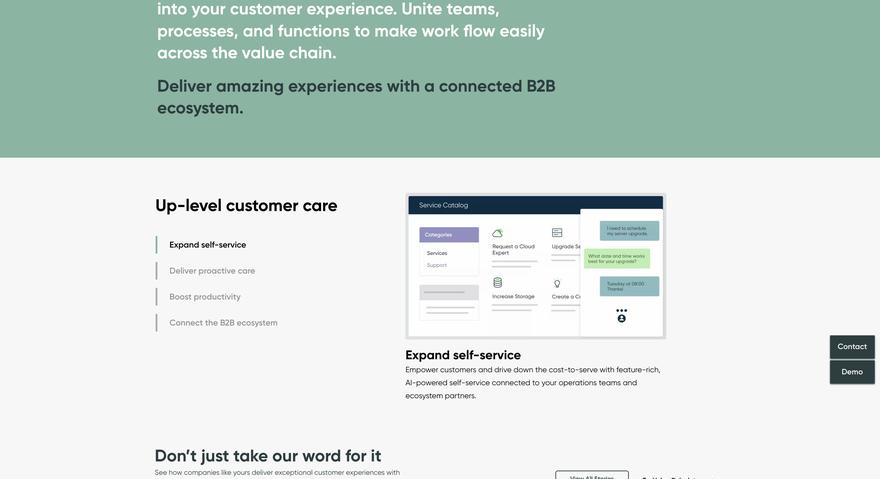 Task type: vqa. For each thing, say whether or not it's contained in the screenshot.
'Get Started'
no



Task type: locate. For each thing, give the bounding box(es) containing it.
0 horizontal spatial and
[[479, 365, 493, 374]]

deliver up ecosystem.
[[157, 75, 212, 96]]

take
[[234, 445, 268, 467]]

experiences
[[288, 75, 383, 96], [346, 469, 385, 477]]

level
[[186, 195, 222, 216]]

self- for expand self-service
[[201, 240, 219, 250]]

0 vertical spatial ecosystem
[[237, 318, 278, 328]]

with
[[387, 75, 420, 96], [600, 365, 615, 374], [387, 469, 400, 477]]

1 horizontal spatial care
[[303, 195, 338, 216]]

empower customers with self-service image
[[406, 186, 667, 347]]

1 horizontal spatial b2b
[[527, 75, 556, 96]]

customer
[[226, 195, 299, 216], [315, 469, 344, 477]]

our
[[273, 445, 298, 467]]

0 vertical spatial deliver
[[157, 75, 212, 96]]

0 vertical spatial the
[[205, 318, 218, 328]]

0 vertical spatial b2b
[[527, 75, 556, 96]]

0 horizontal spatial expand
[[170, 240, 199, 250]]

powered
[[417, 378, 448, 387]]

service up drive
[[480, 347, 522, 363]]

connected
[[439, 75, 523, 96], [492, 378, 531, 387]]

and down feature- on the right of page
[[623, 378, 638, 387]]

0 vertical spatial self-
[[201, 240, 219, 250]]

1 vertical spatial customer
[[315, 469, 344, 477]]

ecosystem
[[237, 318, 278, 328], [406, 391, 443, 401]]

1 vertical spatial self-
[[453, 347, 480, 363]]

1 horizontal spatial and
[[623, 378, 638, 387]]

0 vertical spatial customer
[[226, 195, 299, 216]]

service inside "link"
[[219, 240, 246, 250]]

1 vertical spatial deliver
[[170, 266, 197, 276]]

it
[[371, 445, 382, 467]]

how
[[169, 469, 182, 477]]

expand for expand self-service empower customers and drive down the cost-to-serve with feature-rich, ai-powered self-service connected to your operations teams and ecosystem partners.
[[406, 347, 450, 363]]

and
[[479, 365, 493, 374], [623, 378, 638, 387]]

1 horizontal spatial customer
[[315, 469, 344, 477]]

1 horizontal spatial expand
[[406, 347, 450, 363]]

contact link
[[831, 336, 876, 359]]

1 vertical spatial with
[[600, 365, 615, 374]]

expand
[[170, 240, 199, 250], [406, 347, 450, 363]]

up-
[[156, 195, 186, 216]]

0 horizontal spatial b2b
[[220, 318, 235, 328]]

companies
[[184, 469, 220, 477]]

care
[[303, 195, 338, 216], [238, 266, 255, 276]]

1 vertical spatial experiences
[[346, 469, 385, 477]]

like
[[222, 469, 232, 477]]

cost-
[[549, 365, 568, 374]]

self- inside expand self-service "link"
[[201, 240, 219, 250]]

productivity
[[194, 292, 241, 302]]

0 horizontal spatial care
[[238, 266, 255, 276]]

the up to
[[536, 365, 547, 374]]

self- up customers on the bottom
[[453, 347, 480, 363]]

boost productivity link
[[156, 288, 280, 306]]

self- down customers on the bottom
[[450, 378, 466, 387]]

1 vertical spatial and
[[623, 378, 638, 387]]

b2b
[[527, 75, 556, 96], [220, 318, 235, 328]]

0 horizontal spatial customer
[[226, 195, 299, 216]]

self- up deliver proactive care
[[201, 240, 219, 250]]

to
[[533, 378, 540, 387]]

1 vertical spatial ecosystem
[[406, 391, 443, 401]]

deliver for deliver proactive care
[[170, 266, 197, 276]]

0 horizontal spatial the
[[205, 318, 218, 328]]

ecosystem inside connect the b2b ecosystem link
[[237, 318, 278, 328]]

and left drive
[[479, 365, 493, 374]]

partners.
[[445, 391, 477, 401]]

expand inside "link"
[[170, 240, 199, 250]]

exceptional
[[275, 469, 313, 477]]

care inside deliver proactive care link
[[238, 266, 255, 276]]

deliver inside deliver amazing experiences with a connected b2b ecosystem.
[[157, 75, 212, 96]]

don't just take our word for it see how companies like yours deliver exceptional customer experiences with
[[155, 445, 400, 480]]

2 vertical spatial with
[[387, 469, 400, 477]]

1 vertical spatial service
[[480, 347, 522, 363]]

1 vertical spatial the
[[536, 365, 547, 374]]

the right connect
[[205, 318, 218, 328]]

ecosystem.
[[157, 97, 244, 118]]

1 horizontal spatial ecosystem
[[406, 391, 443, 401]]

to-
[[568, 365, 580, 374]]

deliver up boost
[[170, 266, 197, 276]]

self-
[[201, 240, 219, 250], [453, 347, 480, 363], [450, 378, 466, 387]]

1 vertical spatial connected
[[492, 378, 531, 387]]

0 vertical spatial connected
[[439, 75, 523, 96]]

demo link
[[831, 361, 876, 384]]

0 vertical spatial experiences
[[288, 75, 383, 96]]

deliver amazing experiences with a connected b2b ecosystem.
[[157, 75, 556, 118]]

1 vertical spatial expand
[[406, 347, 450, 363]]

0 vertical spatial with
[[387, 75, 420, 96]]

service up 'partners.'
[[466, 378, 490, 387]]

1 vertical spatial care
[[238, 266, 255, 276]]

the
[[205, 318, 218, 328], [536, 365, 547, 374]]

0 horizontal spatial ecosystem
[[237, 318, 278, 328]]

connected inside deliver amazing experiences with a connected b2b ecosystem.
[[439, 75, 523, 96]]

feature-
[[617, 365, 647, 374]]

with inside the expand self-service empower customers and drive down the cost-to-serve with feature-rich, ai-powered self-service connected to your operations teams and ecosystem partners.
[[600, 365, 615, 374]]

deliver
[[252, 469, 273, 477]]

service up deliver proactive care link on the bottom left of page
[[219, 240, 246, 250]]

expand self-service
[[170, 240, 246, 250]]

1 vertical spatial b2b
[[220, 318, 235, 328]]

serve
[[580, 365, 598, 374]]

experiences inside don't just take our word for it see how companies like yours deliver exceptional customer experiences with
[[346, 469, 385, 477]]

1 horizontal spatial the
[[536, 365, 547, 374]]

0 vertical spatial care
[[303, 195, 338, 216]]

expand inside the expand self-service empower customers and drive down the cost-to-serve with feature-rich, ai-powered self-service connected to your operations teams and ecosystem partners.
[[406, 347, 450, 363]]

with inside deliver amazing experiences with a connected b2b ecosystem.
[[387, 75, 420, 96]]

deliver
[[157, 75, 212, 96], [170, 266, 197, 276]]

deliver proactive care link
[[156, 262, 280, 280]]

service
[[219, 240, 246, 250], [480, 347, 522, 363], [466, 378, 490, 387]]

0 vertical spatial service
[[219, 240, 246, 250]]

0 vertical spatial expand
[[170, 240, 199, 250]]



Task type: describe. For each thing, give the bounding box(es) containing it.
0 vertical spatial and
[[479, 365, 493, 374]]

2 vertical spatial self-
[[450, 378, 466, 387]]

a
[[425, 75, 435, 96]]

b2b inside deliver amazing experiences with a connected b2b ecosystem.
[[527, 75, 556, 96]]

deliver for deliver amazing experiences with a connected b2b ecosystem.
[[157, 75, 212, 96]]

empower
[[406, 365, 439, 374]]

connect the b2b ecosystem
[[170, 318, 278, 328]]

just
[[201, 445, 229, 467]]

boost
[[170, 292, 192, 302]]

b2b inside connect the b2b ecosystem link
[[220, 318, 235, 328]]

see
[[155, 469, 167, 477]]

2 vertical spatial service
[[466, 378, 490, 387]]

for
[[346, 445, 367, 467]]

expand self-service empower customers and drive down the cost-to-serve with feature-rich, ai-powered self-service connected to your operations teams and ecosystem partners.
[[406, 347, 661, 401]]

customers
[[441, 365, 477, 374]]

service for expand self-service empower customers and drive down the cost-to-serve with feature-rich, ai-powered self-service connected to your operations teams and ecosystem partners.
[[480, 347, 522, 363]]

deliver proactive care
[[170, 266, 255, 276]]

with inside don't just take our word for it see how companies like yours deliver exceptional customer experiences with
[[387, 469, 400, 477]]

up-level customer care
[[156, 195, 338, 216]]

amazing
[[216, 75, 284, 96]]

ai-
[[406, 378, 417, 387]]

yours
[[233, 469, 250, 477]]

the inside the expand self-service empower customers and drive down the cost-to-serve with feature-rich, ai-powered self-service connected to your operations teams and ecosystem partners.
[[536, 365, 547, 374]]

demo
[[843, 367, 864, 377]]

expand for expand self-service
[[170, 240, 199, 250]]

down
[[514, 365, 534, 374]]

operations
[[559, 378, 597, 387]]

proactive
[[199, 266, 236, 276]]

experiences inside deliver amazing experiences with a connected b2b ecosystem.
[[288, 75, 383, 96]]

connect
[[170, 318, 203, 328]]

boost productivity
[[170, 292, 241, 302]]

ecosystem inside the expand self-service empower customers and drive down the cost-to-serve with feature-rich, ai-powered self-service connected to your operations teams and ecosystem partners.
[[406, 391, 443, 401]]

drive
[[495, 365, 512, 374]]

self- for expand self-service empower customers and drive down the cost-to-serve with feature-rich, ai-powered self-service connected to your operations teams and ecosystem partners.
[[453, 347, 480, 363]]

customer inside don't just take our word for it see how companies like yours deliver exceptional customer experiences with
[[315, 469, 344, 477]]

word
[[303, 445, 341, 467]]

connect the b2b ecosystem link
[[156, 314, 280, 332]]

teams
[[599, 378, 622, 387]]

connected inside the expand self-service empower customers and drive down the cost-to-serve with feature-rich, ai-powered self-service connected to your operations teams and ecosystem partners.
[[492, 378, 531, 387]]

rich,
[[647, 365, 661, 374]]

don't
[[155, 445, 197, 467]]

the inside connect the b2b ecosystem link
[[205, 318, 218, 328]]

expand self-service link
[[156, 236, 280, 254]]

service for expand self-service
[[219, 240, 246, 250]]

contact
[[839, 342, 868, 352]]

your
[[542, 378, 557, 387]]



